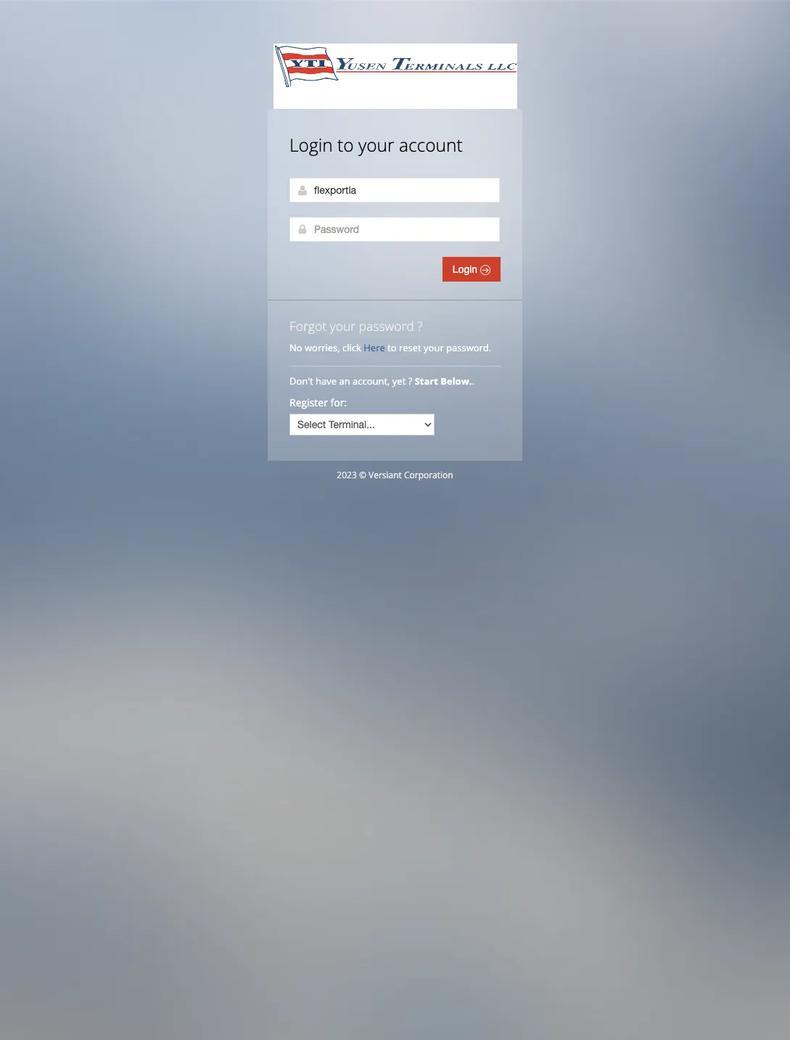 Task type: vqa. For each thing, say whether or not it's contained in the screenshot.
Lynx provides shippers operating in your terminal with access to operational information and allows them to manage their business by performing functions such as Demurrage Payments Import Vacis Exam Fee Payments Check Container Availability for multiple container tracking Booking Inquiry Gate Transaction Inquiry
no



Task type: locate. For each thing, give the bounding box(es) containing it.
yet
[[393, 375, 406, 388]]

2 vertical spatial your
[[424, 341, 444, 354]]

click
[[343, 341, 362, 354]]

your right reset
[[424, 341, 444, 354]]

to right here link
[[388, 341, 397, 354]]

©
[[359, 469, 367, 481]]

0 horizontal spatial your
[[330, 317, 356, 335]]

Password password field
[[290, 217, 500, 242]]

password
[[359, 317, 414, 335]]

0 vertical spatial login
[[290, 133, 333, 157]]

for:
[[331, 396, 347, 410]]

?
[[418, 317, 423, 335], [409, 375, 413, 388]]

user image
[[297, 184, 309, 196]]

here link
[[364, 341, 385, 354]]

to
[[338, 133, 354, 157], [388, 341, 397, 354]]

to up username text field
[[338, 133, 354, 157]]

register for:
[[290, 396, 347, 410]]

your up click
[[330, 317, 356, 335]]

forgot
[[290, 317, 327, 335]]

have
[[316, 375, 337, 388]]

login button
[[443, 257, 501, 282]]

don't have an account, yet ? start below. .
[[290, 375, 477, 388]]

login
[[290, 133, 333, 157], [453, 264, 481, 275]]

2 horizontal spatial your
[[424, 341, 444, 354]]

don't
[[290, 375, 314, 388]]

login for login
[[453, 264, 481, 275]]

1 horizontal spatial your
[[359, 133, 395, 157]]

1 vertical spatial ?
[[409, 375, 413, 388]]

your up username text field
[[359, 133, 395, 157]]

.
[[472, 375, 475, 388]]

lock image
[[297, 224, 309, 235]]

no
[[290, 341, 303, 354]]

0 vertical spatial your
[[359, 133, 395, 157]]

login inside login button
[[453, 264, 481, 275]]

? right yet
[[409, 375, 413, 388]]

an
[[339, 375, 351, 388]]

register
[[290, 396, 328, 410]]

your
[[359, 133, 395, 157], [330, 317, 356, 335], [424, 341, 444, 354]]

login to your account
[[290, 133, 463, 157]]

1 vertical spatial to
[[388, 341, 397, 354]]

account,
[[353, 375, 390, 388]]

0 vertical spatial to
[[338, 133, 354, 157]]

0 horizontal spatial to
[[338, 133, 354, 157]]

1 horizontal spatial login
[[453, 264, 481, 275]]

login for login to your account
[[290, 133, 333, 157]]

swapright image
[[481, 265, 491, 275]]

0 horizontal spatial login
[[290, 133, 333, 157]]

1 horizontal spatial to
[[388, 341, 397, 354]]

1 vertical spatial login
[[453, 264, 481, 275]]

versiant
[[369, 469, 402, 481]]

? up reset
[[418, 317, 423, 335]]

2023
[[337, 469, 357, 481]]

password.
[[447, 341, 492, 354]]

0 horizontal spatial ?
[[409, 375, 413, 388]]

1 horizontal spatial ?
[[418, 317, 423, 335]]

0 vertical spatial ?
[[418, 317, 423, 335]]



Task type: describe. For each thing, give the bounding box(es) containing it.
1 vertical spatial your
[[330, 317, 356, 335]]

? inside forgot your password ? no worries, click here to reset your password.
[[418, 317, 423, 335]]

forgot your password ? no worries, click here to reset your password.
[[290, 317, 492, 354]]

worries,
[[305, 341, 340, 354]]

here
[[364, 341, 385, 354]]

Username text field
[[290, 178, 500, 203]]

reset
[[399, 341, 422, 354]]

below.
[[441, 375, 472, 388]]

account
[[399, 133, 463, 157]]

to inside forgot your password ? no worries, click here to reset your password.
[[388, 341, 397, 354]]

corporation
[[404, 469, 454, 481]]

2023 © versiant corporation
[[337, 469, 454, 481]]

start
[[415, 375, 439, 388]]



